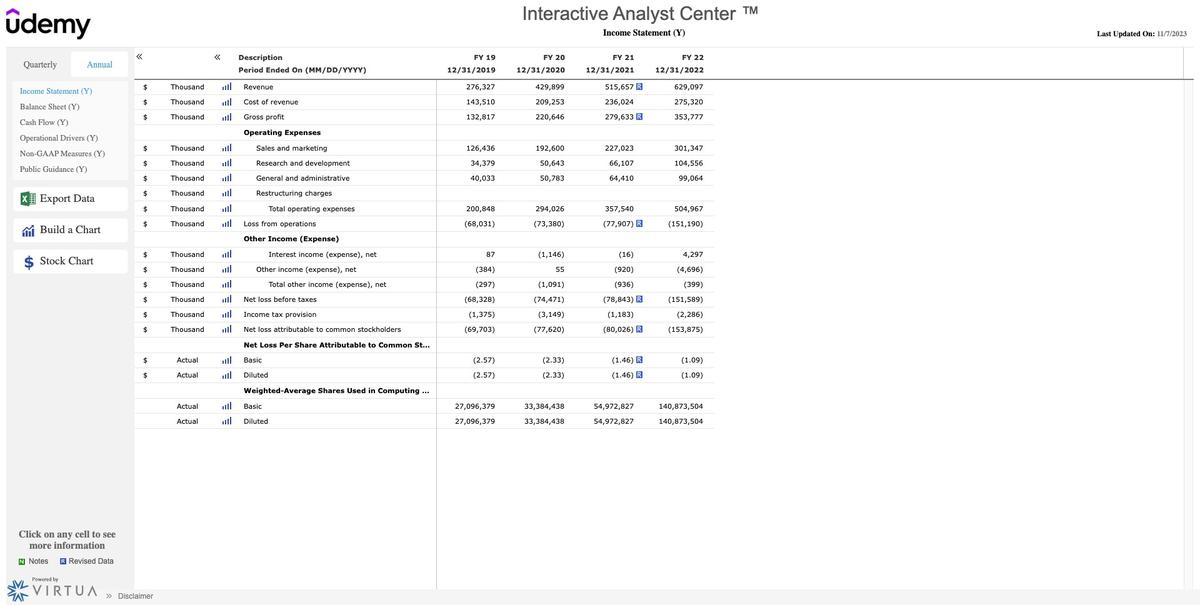 Task type: describe. For each thing, give the bounding box(es) containing it.
attributable inside cell
[[498, 386, 544, 395]]

operating expenses cell
[[235, 125, 437, 141]]

140,873,504 for 140,873,504 cell associated with second 27,096,379 cell from the top of the page
[[659, 417, 704, 425]]

40,033 cell
[[437, 171, 507, 186]]

$ for interest income (expense), net
[[143, 250, 148, 258]]

on
[[44, 529, 55, 540]]

236,024 cell
[[576, 95, 645, 110]]

data for export data
[[73, 191, 95, 205]]

and for sales
[[277, 144, 290, 152]]

a
[[68, 223, 73, 236]]

row containing fy 19 12/31/2019
[[437, 48, 714, 79]]

1 (2.33) from the top
[[543, 356, 565, 364]]

cash flow (y) link
[[20, 118, 68, 127]]

other income (expense) row
[[134, 232, 437, 247]]

chart inside 'link'
[[68, 254, 93, 268]]

$ for basic
[[143, 356, 148, 364]]

share inside cell
[[473, 386, 496, 395]]

220,646
[[536, 113, 565, 121]]

(399) cell
[[645, 277, 715, 293]]

(16) cell
[[576, 247, 645, 262]]

(68,031) cell
[[437, 217, 507, 232]]

per inside cell
[[458, 386, 471, 395]]

(151,589) cell
[[645, 293, 715, 308]]

2 (1.09) from the top
[[682, 371, 704, 379]]

basic for fourth the actual cell from the bottom of the page basic cell
[[244, 356, 262, 364]]

140,873,504 for 140,873,504 cell related to 2nd 27,096,379 cell from the bottom
[[659, 402, 704, 410]]

132,817 cell
[[437, 110, 507, 125]]

sales
[[256, 144, 275, 152]]

sales and marketing
[[256, 144, 328, 152]]

(68,328)
[[465, 295, 495, 303]]

on
[[292, 65, 303, 73]]

balance
[[20, 102, 46, 111]]

(y) right measures at the top left
[[94, 149, 105, 158]]

description
[[239, 53, 283, 61]]

administrative
[[301, 174, 350, 182]]

(936)
[[615, 280, 634, 288]]

income statement (y) link
[[20, 86, 92, 96]]

cost of revenue
[[244, 98, 299, 106]]

(936) cell
[[576, 277, 645, 293]]

income for income statement (y) balance sheet (y) cash flow (y) operational drivers (y) non-gaap measures (y) public guidance  (y)
[[20, 86, 44, 96]]

actual for first the actual cell from the bottom
[[177, 417, 198, 425]]

common inside cell
[[557, 386, 591, 395]]

other for other income (expense)
[[244, 235, 266, 243]]

net for net loss before taxes
[[244, 295, 256, 303]]

and for research
[[290, 159, 303, 167]]

research and development cell
[[235, 156, 437, 171]]

629,097
[[675, 83, 704, 91]]

629,097 cell
[[645, 80, 715, 95]]

revenue
[[271, 98, 299, 106]]

thousand cell for cost of revenue
[[156, 95, 219, 110]]

total operating expenses cell
[[235, 202, 437, 217]]

$ for diluted
[[143, 371, 148, 379]]

general and administrative cell
[[235, 171, 437, 186]]

flow
[[38, 118, 55, 127]]

(78,843) cell
[[576, 293, 645, 308]]

attributable inside cell
[[319, 341, 366, 349]]

143,510 cell
[[437, 95, 507, 110]]

429,899 cell
[[507, 80, 576, 95]]

thousand for interest income (expense), net
[[171, 250, 204, 258]]

140,873,504 cell for second 27,096,379 cell from the top of the page
[[645, 414, 715, 429]]

fy for fy 21
[[613, 53, 623, 61]]

cell
[[75, 529, 90, 540]]

row containing 143,510
[[437, 95, 715, 110]]

total for total other income (expense), net
[[269, 280, 285, 288]]

actual for third the actual cell from the bottom
[[177, 371, 198, 379]]

2 (2.57) cell from the top
[[437, 368, 507, 383]]

515,657
[[605, 83, 634, 91]]

gross profit
[[244, 113, 284, 121]]

294,026
[[536, 204, 565, 212]]

thousand for net loss attributable to common stockholders
[[171, 325, 204, 334]]

220,646 cell
[[507, 110, 576, 125]]

132,817
[[467, 113, 495, 121]]

loss for before
[[258, 295, 271, 303]]

and for general
[[286, 174, 298, 182]]

64,410 cell
[[576, 171, 645, 186]]

stock chart
[[40, 254, 93, 268]]

income inside "cell"
[[268, 235, 297, 243]]

fy for fy 22
[[682, 53, 692, 61]]

net loss per share attributable to common stockholders row
[[134, 338, 465, 353]]

275,320
[[675, 98, 704, 106]]

50,643 cell
[[507, 156, 576, 171]]

row containing 126,436
[[437, 141, 715, 156]]

share inside cell
[[295, 341, 317, 349]]

(153,875)
[[669, 325, 704, 334]]

66,107 cell
[[576, 156, 645, 171]]

drivers
[[60, 133, 85, 143]]

thousand for total operating expenses
[[171, 204, 204, 212]]

104,556 cell
[[645, 156, 715, 171]]

(y) down measures at the top left
[[76, 164, 87, 174]]

click on any cell to see more information
[[19, 529, 116, 552]]

27,096,379 for second 27,096,379 cell from the top of the page
[[455, 417, 495, 425]]

2 (2.33) from the top
[[543, 371, 565, 379]]

general and administrative
[[256, 174, 350, 182]]

(77,907)
[[603, 219, 634, 228]]

net for other income (expense), net
[[345, 265, 356, 273]]

$ for total operating expenses
[[143, 204, 148, 212]]

diluted for third the actual cell from the bottom
[[244, 371, 268, 379]]

income inside total other income (expense), net cell
[[308, 280, 333, 288]]

1 27,096,379 cell from the top
[[437, 399, 507, 414]]

basic for second the actual cell from the bottom of the page's basic cell
[[244, 402, 262, 410]]

row containing (1,375)
[[437, 308, 715, 323]]

non-gaap measures (y) link
[[20, 149, 105, 158]]

sales and marketing cell
[[235, 141, 437, 156]]

quarterly link
[[11, 51, 69, 78]]

cost of revenue cell
[[235, 95, 437, 110]]

$ cell for gross profit
[[134, 110, 156, 125]]

disclaimer link
[[118, 592, 153, 601]]

1 actual cell from the top
[[156, 353, 219, 368]]

$ cell for diluted
[[134, 368, 156, 383]]

99,064 cell
[[645, 171, 715, 186]]

total other income (expense), net
[[269, 280, 387, 288]]

charges
[[305, 189, 332, 197]]

row containing (69,703)
[[437, 323, 715, 338]]

$ for loss from operations
[[143, 219, 148, 228]]

thousand cell for revenue
[[156, 80, 219, 95]]

interest income (expense), net
[[269, 250, 377, 258]]

$ for net loss attributable to common stockholders
[[143, 325, 148, 334]]

$ for cost of revenue
[[143, 98, 148, 106]]

row containing 87
[[437, 247, 715, 262]]

294,026 cell
[[507, 202, 576, 217]]

12/31/2020
[[517, 65, 565, 73]]

(1,091) cell
[[507, 277, 576, 293]]

net loss before taxes
[[244, 295, 317, 303]]

on:
[[1143, 29, 1156, 38]]

to inside row
[[547, 386, 555, 395]]

(1.09) cell for 1st (2.57) cell from the bottom
[[645, 368, 715, 383]]

diluted cell for third the actual cell from the bottom
[[235, 368, 437, 383]]

301,347
[[675, 144, 704, 152]]

analyst
[[613, 3, 675, 24]]

thousand cell for general and administrative
[[156, 171, 219, 186]]

(2.33) cell for 1st (2.57) cell from the bottom
[[507, 368, 576, 383]]

operations
[[280, 219, 316, 228]]

2 27,096,379 cell from the top
[[437, 414, 507, 429]]

1 column header from the left
[[134, 48, 156, 79]]

(16)
[[619, 250, 634, 258]]

thousand cell for loss from operations
[[156, 217, 219, 232]]

515,657 cell
[[576, 80, 645, 95]]

loss for attributable
[[258, 325, 271, 334]]

(2,286) cell
[[645, 308, 715, 323]]

ended
[[266, 65, 290, 73]]

$ cell for income tax provision
[[134, 308, 156, 323]]

$ cell for total other income (expense), net
[[134, 277, 156, 293]]

thousand cell for sales and marketing
[[156, 141, 219, 156]]

$ cell for net loss attributable to common stockholders
[[134, 323, 156, 338]]

thousand cell for income tax provision
[[156, 308, 219, 323]]

(2.57) for 2nd (2.57) cell from the bottom
[[473, 356, 495, 364]]

54,972,827 cell for 33,384,438 cell corresponding to 2nd 27,096,379 cell from the bottom
[[576, 399, 645, 414]]

stock
[[40, 254, 66, 268]]

429,899
[[536, 83, 565, 91]]

average
[[284, 386, 316, 395]]

last updated on: 11/7/2023
[[1098, 29, 1188, 38]]

public
[[20, 164, 41, 174]]

taxes
[[298, 295, 317, 303]]

restructuring
[[256, 189, 303, 197]]

4 actual cell from the top
[[156, 414, 219, 429]]

income for income statement (y)
[[603, 28, 631, 38]]

net inside row
[[422, 386, 436, 395]]

227,023 cell
[[576, 141, 645, 156]]

loss from operations cell
[[235, 217, 437, 232]]

$ for other income (expense), net
[[143, 265, 148, 273]]

operating expenses
[[244, 128, 321, 136]]

interest income (expense), net cell
[[235, 247, 437, 262]]

54,972,827 for 140,873,504 cell associated with second 27,096,379 cell from the top of the page
[[594, 417, 634, 425]]

fy 20 12/31/2020
[[517, 53, 565, 73]]

(1.46) cell for "(2.33)" cell related to 2nd (2.57) cell from the bottom
[[576, 353, 645, 368]]

(920) cell
[[576, 262, 645, 277]]

income for other
[[278, 265, 303, 273]]

loss inside weighted-average shares used in computing net loss per share attributable to common stockholders cell
[[438, 386, 455, 395]]

export data link
[[13, 187, 128, 205]]

(73,380) cell
[[507, 217, 576, 232]]

353,777 cell
[[645, 110, 715, 125]]

thousand cell for total other income (expense), net
[[156, 277, 219, 293]]

row containing (68,031)
[[437, 217, 715, 232]]

thousand cell for interest income (expense), net
[[156, 247, 219, 262]]

row containing 34,379
[[437, 156, 715, 171]]

2 actual cell from the top
[[156, 368, 219, 383]]

(74,471) cell
[[507, 293, 576, 308]]

before
[[274, 295, 296, 303]]

data for revised data
[[98, 557, 114, 566]]

140,873,504 cell for 2nd 27,096,379 cell from the bottom
[[645, 399, 715, 414]]

0 vertical spatial chart
[[76, 223, 101, 236]]

(151,589)
[[669, 295, 704, 303]]

143,510
[[467, 98, 495, 106]]

total for total operating expenses
[[269, 204, 285, 212]]

operational
[[20, 133, 58, 143]]

income tax provision cell
[[235, 308, 437, 323]]

provision
[[285, 310, 317, 318]]

(2,286)
[[677, 310, 704, 318]]

net loss before taxes cell
[[235, 293, 437, 308]]

(1,091)
[[538, 280, 565, 288]]

common
[[326, 325, 355, 334]]

thousand for research and development
[[171, 159, 204, 167]]

(78,843)
[[603, 295, 634, 303]]

353,777
[[675, 113, 704, 121]]

net loss per share attributable to common stockholders cell
[[235, 338, 465, 353]]

interest
[[269, 250, 296, 258]]

other income (expense), net cell
[[235, 262, 437, 277]]

(920)
[[615, 265, 634, 273]]

operating
[[244, 128, 282, 136]]

(y) right flow
[[57, 118, 68, 127]]

$ for sales and marketing
[[143, 144, 148, 152]]

(77,620) cell
[[507, 323, 576, 338]]

4,297
[[684, 250, 704, 258]]

64,410
[[610, 174, 634, 182]]

104,556
[[675, 159, 704, 167]]

87 cell
[[437, 247, 507, 262]]

revenue
[[244, 83, 274, 91]]

4,297 cell
[[645, 247, 715, 262]]

net for interest income (expense), net
[[366, 250, 377, 258]]

loss from operations
[[244, 219, 316, 228]]



Task type: locate. For each thing, give the bounding box(es) containing it.
27,096,379
[[455, 402, 495, 410], [455, 417, 495, 425]]

(2.33) cell
[[507, 353, 576, 368], [507, 368, 576, 383]]

per inside cell
[[279, 341, 292, 349]]

1 54,972,827 from the top
[[594, 402, 634, 410]]

thousand for restructuring charges
[[171, 189, 204, 197]]

2 thousand cell from the top
[[156, 95, 219, 110]]

11 $ from the top
[[143, 265, 148, 273]]

$ for research and development
[[143, 159, 148, 167]]

20
[[556, 53, 565, 61]]

weighted-average shares used in computing net loss per share attributable to common stockholders row
[[134, 383, 643, 399]]

other down from
[[244, 235, 266, 243]]

3 column header from the left
[[219, 48, 235, 79]]

and inside "cell"
[[286, 174, 298, 182]]

1 (2.57) cell from the top
[[437, 353, 507, 368]]

revised
[[69, 557, 96, 566]]

1 vertical spatial (1.46)
[[612, 371, 634, 379]]

10 $ from the top
[[143, 250, 148, 258]]

33,384,438 cell
[[507, 399, 576, 414], [507, 414, 576, 429]]

cell
[[134, 125, 156, 141], [156, 125, 219, 141], [219, 125, 235, 141], [437, 125, 507, 141], [507, 125, 576, 141], [576, 125, 645, 141], [645, 125, 715, 141], [437, 186, 507, 202], [507, 186, 576, 202], [576, 186, 645, 202], [645, 186, 715, 202], [134, 232, 156, 247], [156, 232, 219, 247], [219, 232, 235, 247], [437, 232, 507, 247], [507, 232, 576, 247], [576, 232, 645, 247], [645, 232, 715, 247], [134, 338, 156, 353], [156, 338, 219, 353], [219, 338, 235, 353], [437, 338, 507, 353], [507, 338, 576, 353], [576, 338, 645, 353], [645, 338, 715, 353], [134, 383, 156, 399], [156, 383, 219, 399], [219, 383, 235, 399], [437, 383, 507, 399], [507, 383, 576, 399], [576, 383, 645, 399], [645, 383, 715, 399], [134, 399, 156, 414], [134, 414, 156, 429]]

0 vertical spatial stockholders
[[415, 341, 465, 349]]

other income (expense)
[[244, 235, 339, 243]]

thousand for net loss before taxes
[[171, 295, 204, 303]]

per down attributable
[[279, 341, 292, 349]]

gross profit cell
[[235, 110, 437, 125]]

to inside cell
[[368, 341, 376, 349]]

total other income (expense), net cell
[[235, 277, 437, 293]]

0 vertical spatial net
[[366, 250, 377, 258]]

0 vertical spatial per
[[279, 341, 292, 349]]

0 vertical spatial 27,096,379
[[455, 402, 495, 410]]

6 thousand from the top
[[171, 174, 204, 182]]

(expense), down "interest income (expense), net"
[[306, 265, 343, 273]]

diluted cell down shares
[[235, 414, 437, 429]]

basic cell for second the actual cell from the bottom of the page
[[235, 399, 437, 414]]

1 horizontal spatial share
[[473, 386, 496, 395]]

1 vertical spatial (1.09)
[[682, 371, 704, 379]]

loss down income tax provision
[[258, 325, 271, 334]]

2 thousand from the top
[[171, 98, 204, 106]]

other inside cell
[[256, 265, 276, 273]]

1 vertical spatial (expense),
[[306, 265, 343, 273]]

$ for income tax provision
[[143, 310, 148, 318]]

0 vertical spatial 33,384,438
[[525, 402, 565, 410]]

(77,907) cell
[[576, 217, 645, 232]]

thousand cell
[[156, 80, 219, 95], [156, 95, 219, 110], [156, 110, 219, 125], [156, 141, 219, 156], [156, 156, 219, 171], [156, 171, 219, 186], [156, 186, 219, 202], [156, 202, 219, 217], [156, 217, 219, 232], [156, 247, 219, 262], [156, 262, 219, 277], [156, 277, 219, 293], [156, 293, 219, 308], [156, 308, 219, 323], [156, 323, 219, 338]]

(153,875) cell
[[645, 323, 715, 338]]

11 $ cell from the top
[[134, 262, 156, 277]]

99,064
[[679, 174, 704, 182]]

income inside interest income (expense), net cell
[[299, 250, 323, 258]]

8 thousand cell from the top
[[156, 202, 219, 217]]

(expense), for other income (expense), net
[[306, 265, 343, 273]]

0 vertical spatial total
[[269, 204, 285, 212]]

3 $ from the top
[[143, 113, 148, 121]]

2 54,972,827 cell from the top
[[576, 414, 645, 429]]

(1.09) cell
[[645, 353, 715, 368], [645, 368, 715, 383]]

cash
[[20, 118, 36, 127]]

diluted cell
[[235, 368, 437, 383], [235, 414, 437, 429]]

0 horizontal spatial common
[[379, 341, 412, 349]]

17 $ from the top
[[143, 371, 148, 379]]

1 horizontal spatial common
[[557, 386, 591, 395]]

loss right computing
[[438, 386, 455, 395]]

income inside other income (expense), net cell
[[278, 265, 303, 273]]

54,972,827 for 140,873,504 cell related to 2nd 27,096,379 cell from the bottom
[[594, 402, 634, 410]]

2 vertical spatial and
[[286, 174, 298, 182]]

1 33,384,438 cell from the top
[[507, 399, 576, 414]]

operating expenses row
[[134, 125, 437, 141]]

(expense), for interest income (expense), net
[[326, 250, 363, 258]]

13 $ from the top
[[143, 295, 148, 303]]

1 vertical spatial data
[[98, 557, 114, 566]]

1 54,972,827 cell from the top
[[576, 399, 645, 414]]

export data
[[40, 191, 95, 205]]

3 $ cell from the top
[[134, 110, 156, 125]]

12/31/2019
[[447, 65, 496, 73]]

12 thousand from the top
[[171, 280, 204, 288]]

27,096,379 for 2nd 27,096,379 cell from the bottom
[[455, 402, 495, 410]]

3 thousand cell from the top
[[156, 110, 219, 125]]

200,848 cell
[[437, 202, 507, 217]]

2 (1.46) from the top
[[612, 371, 634, 379]]

2 horizontal spatial loss
[[438, 386, 455, 395]]

diluted cell up shares
[[235, 368, 437, 383]]

1 vertical spatial per
[[458, 386, 471, 395]]

0 vertical spatial attributable
[[319, 341, 366, 349]]

3 fy from the left
[[613, 53, 623, 61]]

357,540 cell
[[576, 202, 645, 217]]

income for interest
[[299, 250, 323, 258]]

$ for net loss before taxes
[[143, 295, 148, 303]]

(1.09) cell for 2nd (2.57) cell from the bottom
[[645, 353, 715, 368]]

weighted-average shares used in computing net loss per share attributable to common stockholders
[[244, 386, 643, 395]]

2 (2.57) from the top
[[473, 371, 495, 379]]

measures
[[61, 149, 92, 158]]

12 $ cell from the top
[[134, 277, 156, 293]]

5 thousand from the top
[[171, 159, 204, 167]]

and up restructuring charges
[[286, 174, 298, 182]]

(2.33) cell for 2nd (2.57) cell from the bottom
[[507, 353, 576, 368]]

1 (1.09) cell from the top
[[645, 353, 715, 368]]

1 horizontal spatial per
[[458, 386, 471, 395]]

in
[[368, 386, 376, 395]]

fy inside fy 20 12/31/2020
[[544, 53, 553, 61]]

row containing (384)
[[437, 262, 715, 277]]

66,107
[[610, 159, 634, 167]]

non-
[[20, 149, 37, 158]]

1 vertical spatial 33,384,438
[[525, 417, 565, 425]]

1 vertical spatial diluted
[[244, 417, 268, 425]]

(68,031)
[[465, 219, 495, 228]]

attributable
[[274, 325, 314, 334]]

4 fy from the left
[[682, 53, 692, 61]]

last
[[1098, 29, 1112, 38]]

54,972,827 cell for 33,384,438 cell for second 27,096,379 cell from the top of the page
[[576, 414, 645, 429]]

0 horizontal spatial attributable
[[319, 341, 366, 349]]

5 thousand cell from the top
[[156, 156, 219, 171]]

chart right 'stock'
[[68, 254, 93, 268]]

to down stockholders
[[368, 341, 376, 349]]

net up stockholders
[[375, 280, 387, 288]]

54,972,827 cell
[[576, 399, 645, 414], [576, 414, 645, 429]]

(399)
[[684, 280, 704, 288]]

(expense), down other income (expense), net cell
[[336, 280, 373, 288]]

share down attributable
[[295, 341, 317, 349]]

1 vertical spatial attributable
[[498, 386, 544, 395]]

other down interest at the top left of page
[[256, 265, 276, 273]]

net inside other income (expense), net cell
[[345, 265, 356, 273]]

$ for gross profit
[[143, 113, 148, 121]]

$ cell for research and development
[[134, 156, 156, 171]]

(2.57) down (69,703)
[[473, 356, 495, 364]]

126,436 cell
[[437, 141, 507, 156]]

loss left from
[[244, 219, 259, 228]]

(2.57) cell
[[437, 353, 507, 368], [437, 368, 507, 383]]

column header
[[134, 48, 156, 79], [156, 48, 219, 79], [219, 48, 235, 79]]

thousand cell for gross profit
[[156, 110, 219, 125]]

stockholders inside cell
[[415, 341, 465, 349]]

0 vertical spatial and
[[277, 144, 290, 152]]

diluted cell for first the actual cell from the bottom
[[235, 414, 437, 429]]

$ cell for net loss before taxes
[[134, 293, 156, 308]]

row containing 200,848
[[437, 202, 715, 217]]

diluted for first the actual cell from the bottom
[[244, 417, 268, 425]]

275,320 cell
[[645, 95, 715, 110]]

1 vertical spatial stockholders
[[593, 386, 643, 395]]

1 vertical spatial statement
[[46, 86, 79, 96]]

to left the see
[[92, 529, 100, 540]]

(384) cell
[[437, 262, 507, 277]]

0 horizontal spatial stockholders
[[415, 341, 465, 349]]

revenue cell
[[235, 80, 437, 95]]

(2.57) for 1st (2.57) cell from the bottom
[[473, 371, 495, 379]]

fy for fy 19
[[474, 53, 484, 61]]

general
[[256, 174, 283, 182]]

0 vertical spatial diluted
[[244, 371, 268, 379]]

(384)
[[476, 265, 495, 273]]

of
[[262, 98, 268, 106]]

thousand for cost of revenue
[[171, 98, 204, 106]]

(77,620)
[[534, 325, 565, 334]]

33,384,438 cell for 2nd 27,096,379 cell from the bottom
[[507, 399, 576, 414]]

total
[[269, 204, 285, 212], [269, 280, 285, 288]]

public guidance  (y) link
[[20, 164, 87, 174]]

2 actual from the top
[[177, 371, 198, 379]]

11 thousand from the top
[[171, 265, 204, 273]]

$ cell for restructuring charges
[[134, 186, 156, 202]]

stockholders
[[358, 325, 401, 334]]

10 $ cell from the top
[[134, 247, 156, 262]]

0 vertical spatial loss
[[244, 219, 259, 228]]

279,633 cell
[[576, 110, 645, 125]]

development
[[305, 159, 350, 167]]

thousand cell for net loss before taxes
[[156, 293, 219, 308]]

15 thousand cell from the top
[[156, 323, 219, 338]]

1 $ from the top
[[143, 83, 148, 91]]

net loss attributable to common stockholders cell
[[235, 323, 437, 338]]

stockholders down (80,026) cell
[[593, 386, 643, 395]]

33,384,438
[[525, 402, 565, 410], [525, 417, 565, 425]]

per down the (69,703) cell at the left
[[458, 386, 471, 395]]

0 horizontal spatial loss
[[244, 219, 259, 228]]

0 vertical spatial (2.57)
[[473, 356, 495, 364]]

7 thousand from the top
[[171, 189, 204, 197]]

income statement (y) balance sheet (y) cash flow (y) operational drivers (y) non-gaap measures (y) public guidance  (y)
[[20, 86, 105, 174]]

net inside interest income (expense), net cell
[[366, 250, 377, 258]]

2 $ cell from the top
[[134, 95, 156, 110]]

fy inside the fy 19 12/31/2019
[[474, 53, 484, 61]]

1 vertical spatial 27,096,379
[[455, 417, 495, 425]]

3 actual cell from the top
[[156, 399, 219, 414]]

0 vertical spatial statement
[[633, 28, 671, 38]]

0 vertical spatial 54,972,827
[[594, 402, 634, 410]]

209,253
[[536, 98, 565, 106]]

fy left 20
[[544, 53, 553, 61]]

1 horizontal spatial loss
[[260, 341, 277, 349]]

0 vertical spatial common
[[379, 341, 412, 349]]

$ cell for loss from operations
[[134, 217, 156, 232]]

(80,026) cell
[[576, 323, 645, 338]]

$ for revenue
[[143, 83, 148, 91]]

row containing (68,328)
[[437, 293, 715, 308]]

description period ended on (mm/dd/yyyy)
[[239, 53, 367, 73]]

fy left 21
[[613, 53, 623, 61]]

16 $ from the top
[[143, 356, 148, 364]]

12 $ from the top
[[143, 280, 148, 288]]

(68,328) cell
[[437, 293, 507, 308]]

1 actual from the top
[[177, 356, 198, 364]]

(297) cell
[[437, 277, 507, 293]]

(mm/dd/yyyy)
[[305, 65, 367, 73]]

10 thousand from the top
[[171, 250, 204, 258]]

2 33,384,438 cell from the top
[[507, 414, 576, 429]]

to left common
[[316, 325, 323, 334]]

thousand for gross profit
[[171, 113, 204, 121]]

5 $ cell from the top
[[134, 156, 156, 171]]

expenses
[[323, 204, 355, 212]]

1 vertical spatial 140,873,504
[[659, 417, 704, 425]]

thousand for other income (expense), net
[[171, 265, 204, 273]]

2 (1.09) cell from the top
[[645, 368, 715, 383]]

row group containing 276,327
[[437, 80, 715, 429]]

statement
[[633, 28, 671, 38], [46, 86, 79, 96]]

$ cell for general and administrative
[[134, 171, 156, 186]]

1 (1.46) from the top
[[612, 356, 634, 364]]

1 140,873,504 cell from the top
[[645, 399, 715, 414]]

$ for general and administrative
[[143, 174, 148, 182]]

income for income tax provision
[[244, 310, 270, 318]]

loss inside loss from operations cell
[[244, 219, 259, 228]]

236,024
[[605, 98, 634, 106]]

$ cell for sales and marketing
[[134, 141, 156, 156]]

data right export
[[73, 191, 95, 205]]

(y) right drivers
[[87, 133, 98, 143]]

126,436
[[467, 144, 495, 152]]

income up balance
[[20, 86, 44, 96]]

weighted-average shares used in computing net loss per share attributable to common stockholders cell
[[235, 383, 643, 399]]

and
[[277, 144, 290, 152], [290, 159, 303, 167], [286, 174, 298, 182]]

0 vertical spatial income
[[299, 250, 323, 258]]

1 vertical spatial basic cell
[[235, 399, 437, 414]]

income up other
[[278, 265, 303, 273]]

9 $ from the top
[[143, 219, 148, 228]]

export
[[40, 191, 71, 205]]

6 $ from the top
[[143, 174, 148, 182]]

1 vertical spatial basic
[[244, 402, 262, 410]]

basic cell down net loss per share attributable to common stockholders on the left of the page
[[235, 353, 437, 368]]

1 diluted from the top
[[244, 371, 268, 379]]

row group
[[437, 80, 715, 429]]

statement up sheet
[[46, 86, 79, 96]]

8 thousand from the top
[[171, 204, 204, 212]]

row containing 276,327
[[437, 80, 715, 95]]

(3,149)
[[538, 310, 565, 318]]

thousand cell for total operating expenses
[[156, 202, 219, 217]]

7 $ cell from the top
[[134, 186, 156, 202]]

statement inside income statement (y) balance sheet (y) cash flow (y) operational drivers (y) non-gaap measures (y) public guidance  (y)
[[46, 86, 79, 96]]

0 vertical spatial 140,873,504
[[659, 402, 704, 410]]

9 thousand from the top
[[171, 219, 204, 228]]

weighted-
[[244, 386, 284, 395]]

expenses
[[285, 128, 321, 136]]

2 diluted from the top
[[244, 417, 268, 425]]

income
[[299, 250, 323, 258], [278, 265, 303, 273], [308, 280, 333, 288]]

2 fy from the left
[[544, 53, 553, 61]]

quarterly
[[24, 59, 57, 70]]

1 vertical spatial share
[[473, 386, 496, 395]]

17 $ cell from the top
[[134, 368, 156, 383]]

504,967
[[675, 204, 704, 212]]

(3,149) cell
[[507, 308, 576, 323]]

1 vertical spatial diluted cell
[[235, 414, 437, 429]]

total operating expenses
[[269, 204, 355, 212]]

(1,375) cell
[[437, 308, 507, 323]]

2 basic from the top
[[244, 402, 262, 410]]

restructuring charges cell
[[235, 186, 437, 202]]

fy left 22
[[682, 53, 692, 61]]

0 vertical spatial other
[[244, 235, 266, 243]]

1 vertical spatial and
[[290, 159, 303, 167]]

data right revised
[[98, 557, 114, 566]]

50,783 cell
[[507, 171, 576, 186]]

net inside total other income (expense), net cell
[[375, 280, 387, 288]]

build a chart
[[40, 223, 101, 236]]

87
[[487, 250, 495, 258]]

thousand for loss from operations
[[171, 219, 204, 228]]

row
[[437, 48, 714, 79], [134, 78, 437, 97], [437, 80, 715, 95], [134, 93, 437, 112], [437, 95, 715, 110], [134, 109, 437, 127], [437, 110, 715, 125], [437, 125, 715, 141], [134, 139, 437, 158], [437, 141, 715, 156], [134, 154, 437, 173], [437, 156, 715, 171], [134, 169, 437, 188], [437, 171, 715, 186], [134, 185, 437, 203], [437, 186, 715, 202], [134, 200, 437, 219], [437, 202, 715, 217], [134, 215, 437, 234], [437, 217, 715, 232], [437, 232, 715, 247], [134, 246, 437, 265], [437, 247, 715, 262], [134, 261, 437, 280], [437, 262, 715, 277], [134, 276, 437, 295], [437, 277, 715, 293], [134, 291, 437, 310], [437, 293, 715, 308], [134, 306, 437, 325], [437, 308, 715, 323], [134, 321, 437, 340], [437, 323, 715, 338], [437, 338, 715, 353], [134, 352, 437, 371], [437, 353, 715, 368], [134, 367, 437, 386], [437, 368, 715, 383], [437, 383, 715, 399], [134, 398, 437, 416], [437, 399, 715, 414], [134, 413, 437, 431], [437, 414, 715, 429]]

updated
[[1114, 29, 1141, 38]]

0 horizontal spatial statement
[[46, 86, 79, 96]]

1 33,384,438 from the top
[[525, 402, 565, 410]]

net for net loss per share attributable to common stockholders
[[244, 341, 257, 349]]

50,643
[[540, 159, 565, 167]]

0 vertical spatial (1.09)
[[682, 356, 704, 364]]

(1.46) cell
[[576, 353, 645, 368], [576, 368, 645, 383]]

from
[[261, 219, 278, 228]]

(y)
[[673, 28, 686, 38], [81, 86, 92, 96], [68, 102, 80, 111], [57, 118, 68, 127], [87, 133, 98, 143], [94, 149, 105, 158], [76, 164, 87, 174]]

income tax provision
[[244, 310, 317, 318]]

(2.57) cell down the (69,703) cell at the left
[[437, 353, 507, 368]]

2 basic cell from the top
[[235, 399, 437, 414]]

stockholders down the (69,703) cell at the left
[[415, 341, 465, 349]]

basic cell
[[235, 353, 437, 368], [235, 399, 437, 414]]

thousand for sales and marketing
[[171, 144, 204, 152]]

actual for fourth the actual cell from the bottom of the page
[[177, 356, 198, 364]]

loss inside net loss per share attributable to common stockholders cell
[[260, 341, 277, 349]]

4 $ cell from the top
[[134, 141, 156, 156]]

1 horizontal spatial stockholders
[[593, 386, 643, 395]]

301,347 cell
[[645, 141, 715, 156]]

annual
[[87, 59, 113, 70]]

$ cell
[[134, 80, 156, 95], [134, 95, 156, 110], [134, 110, 156, 125], [134, 141, 156, 156], [134, 156, 156, 171], [134, 171, 156, 186], [134, 186, 156, 202], [134, 202, 156, 217], [134, 217, 156, 232], [134, 247, 156, 262], [134, 262, 156, 277], [134, 277, 156, 293], [134, 293, 156, 308], [134, 308, 156, 323], [134, 323, 156, 338], [134, 353, 156, 368], [134, 368, 156, 383]]

loss left before
[[258, 295, 271, 303]]

(1,146) cell
[[507, 247, 576, 262]]

0 horizontal spatial per
[[279, 341, 292, 349]]

statement down analyst
[[633, 28, 671, 38]]

140,873,504 cell
[[645, 399, 715, 414], [645, 414, 715, 429]]

12/31/2021
[[586, 65, 635, 73]]

9 thousand cell from the top
[[156, 217, 219, 232]]

and down operating expenses row
[[277, 144, 290, 152]]

tax
[[272, 310, 283, 318]]

net
[[244, 295, 256, 303], [244, 325, 256, 334], [244, 341, 257, 349], [422, 386, 436, 395]]

thousand cell for restructuring charges
[[156, 186, 219, 202]]

income inside income statement (y) balance sheet (y) cash flow (y) operational drivers (y) non-gaap measures (y) public guidance  (y)
[[20, 86, 44, 96]]

40,033
[[471, 174, 495, 182]]

1 vertical spatial (2.57)
[[473, 371, 495, 379]]

(1,375)
[[469, 310, 495, 318]]

net down interest income (expense), net cell
[[345, 265, 356, 273]]

share down (69,703)
[[473, 386, 496, 395]]

2 (2.33) cell from the top
[[507, 368, 576, 383]]

1 thousand from the top
[[171, 83, 204, 91]]

to down (77,620)
[[547, 386, 555, 395]]

(y) down annual link
[[81, 86, 92, 96]]

net loss attributable to common stockholders
[[244, 325, 401, 334]]

1 basic from the top
[[244, 356, 262, 364]]

thousand cell for other income (expense), net
[[156, 262, 219, 277]]

(2.57)
[[473, 356, 495, 364], [473, 371, 495, 379]]

13 thousand from the top
[[171, 295, 204, 303]]

1 vertical spatial income
[[278, 265, 303, 273]]

$ cell for interest income (expense), net
[[134, 247, 156, 262]]

common inside cell
[[379, 341, 412, 349]]

data inside 'link'
[[73, 191, 95, 205]]

2 33,384,438 from the top
[[525, 417, 565, 425]]

fy inside fy 22 12/31/2022
[[682, 53, 692, 61]]

2 vertical spatial income
[[308, 280, 333, 288]]

(69,703)
[[465, 325, 495, 334]]

12 thousand cell from the top
[[156, 277, 219, 293]]

1 vertical spatial chart
[[68, 254, 93, 268]]

thousand for general and administrative
[[171, 174, 204, 182]]

1 (2.57) from the top
[[473, 356, 495, 364]]

(1,183) cell
[[576, 308, 645, 323]]

2 vertical spatial (expense),
[[336, 280, 373, 288]]

15 $ from the top
[[143, 325, 148, 334]]

income up interest at the top left of page
[[268, 235, 297, 243]]

income up taxes
[[308, 280, 333, 288]]

1 27,096,379 from the top
[[455, 402, 495, 410]]

other for other income (expense), net
[[256, 265, 276, 273]]

fy 19 12/31/2019
[[447, 53, 496, 73]]

fy for fy 20
[[544, 53, 553, 61]]

operating
[[288, 204, 320, 212]]

(69,703) cell
[[437, 323, 507, 338]]

(4,696) cell
[[645, 262, 715, 277]]

2 vertical spatial loss
[[438, 386, 455, 395]]

209,253 cell
[[507, 95, 576, 110]]

research
[[256, 159, 288, 167]]

0 vertical spatial basic cell
[[235, 353, 437, 368]]

share
[[295, 341, 317, 349], [473, 386, 496, 395]]

other inside "cell"
[[244, 235, 266, 243]]

13 $ cell from the top
[[134, 293, 156, 308]]

8 $ cell from the top
[[134, 202, 156, 217]]

to inside click on any cell to see more information
[[92, 529, 100, 540]]

1 vertical spatial loss
[[260, 341, 277, 349]]

loss
[[244, 219, 259, 228], [260, 341, 277, 349], [438, 386, 455, 395]]

0 horizontal spatial share
[[295, 341, 317, 349]]

basic up weighted-
[[244, 356, 262, 364]]

diluted down weighted-
[[244, 417, 268, 425]]

33,384,438 cell for second 27,096,379 cell from the top of the page
[[507, 414, 576, 429]]

0 vertical spatial diluted cell
[[235, 368, 437, 383]]

$ cell for revenue
[[134, 80, 156, 95]]

0 vertical spatial data
[[73, 191, 95, 205]]

15 $ cell from the top
[[134, 323, 156, 338]]

6 thousand cell from the top
[[156, 171, 219, 186]]

income left tax
[[244, 310, 270, 318]]

33,384,438 for 33,384,438 cell for second 27,096,379 cell from the top of the page
[[525, 417, 565, 425]]

thousand cell for net loss attributable to common stockholders
[[156, 323, 219, 338]]

0 vertical spatial basic
[[244, 356, 262, 364]]

4 thousand cell from the top
[[156, 141, 219, 156]]

2 27,096,379 from the top
[[455, 417, 495, 425]]

0 vertical spatial loss
[[258, 295, 271, 303]]

1 horizontal spatial attributable
[[498, 386, 544, 395]]

stockholders inside cell
[[593, 386, 643, 395]]

fy left 19
[[474, 53, 484, 61]]

0 vertical spatial (1.46)
[[612, 356, 634, 364]]

row containing (297)
[[437, 277, 715, 293]]

10 thousand cell from the top
[[156, 247, 219, 262]]

diluted up weighted-
[[244, 371, 268, 379]]

other income (expense) cell
[[235, 232, 437, 247]]

0 vertical spatial share
[[295, 341, 317, 349]]

192,600 cell
[[507, 141, 576, 156]]

chart right the "a" at the top left
[[76, 223, 101, 236]]

net inside cell
[[244, 341, 257, 349]]

income up 21
[[603, 28, 631, 38]]

50,783
[[540, 174, 565, 182]]

actual cell
[[156, 353, 219, 368], [156, 368, 219, 383], [156, 399, 219, 414], [156, 414, 219, 429]]

7 $ from the top
[[143, 189, 148, 197]]

34,379 cell
[[437, 156, 507, 171]]

0 vertical spatial (expense),
[[326, 250, 363, 258]]

fy inside fy 21 12/31/2021
[[613, 53, 623, 61]]

1 basic cell from the top
[[235, 353, 437, 368]]

15 thousand from the top
[[171, 325, 204, 334]]

(74,471)
[[534, 295, 565, 303]]

3 actual from the top
[[177, 402, 198, 410]]

$ cell for total operating expenses
[[134, 202, 156, 217]]

(y) up fy 22 12/31/2022
[[673, 28, 686, 38]]

period
[[239, 65, 264, 73]]

1 vertical spatial total
[[269, 280, 285, 288]]

13 thousand cell from the top
[[156, 293, 219, 308]]

basic cell for fourth the actual cell from the bottom of the page
[[235, 353, 437, 368]]

34,379
[[471, 159, 495, 167]]

4 $ from the top
[[143, 144, 148, 152]]

(y) right sheet
[[68, 102, 80, 111]]

thousand for total other income (expense), net
[[171, 280, 204, 288]]

basic down weighted-
[[244, 402, 262, 410]]

marketing
[[292, 144, 328, 152]]

8 $ from the top
[[143, 204, 148, 212]]

1 horizontal spatial statement
[[633, 28, 671, 38]]

16 $ cell from the top
[[134, 353, 156, 368]]

$ cell for cost of revenue
[[134, 95, 156, 110]]

0 vertical spatial (2.33)
[[543, 356, 565, 364]]

income inside cell
[[244, 310, 270, 318]]

(2.57) up weighted-average shares used in computing net loss per share attributable to common stockholders
[[473, 371, 495, 379]]

income statement (y)
[[603, 28, 686, 38]]

1 total from the top
[[269, 204, 285, 212]]

(1.46) cell for "(2.33)" cell for 1st (2.57) cell from the bottom
[[576, 368, 645, 383]]

loss down attributable
[[260, 341, 277, 349]]

total up net loss before taxes
[[269, 280, 285, 288]]

1 vertical spatial (2.33)
[[543, 371, 565, 379]]

2 column header from the left
[[156, 48, 219, 79]]

more
[[29, 540, 51, 552]]

22
[[694, 53, 704, 61]]

1 horizontal spatial data
[[98, 557, 114, 566]]

55 cell
[[507, 262, 576, 277]]

1 vertical spatial common
[[557, 386, 591, 395]]

1 loss from the top
[[258, 295, 271, 303]]

276,327 cell
[[437, 80, 507, 95]]

income up other income (expense), net
[[299, 250, 323, 258]]

common
[[379, 341, 412, 349], [557, 386, 591, 395]]

2 140,873,504 from the top
[[659, 417, 704, 425]]

gross
[[244, 113, 264, 121]]

1 vertical spatial loss
[[258, 325, 271, 334]]

net loss per share attributable to common stockholders
[[244, 341, 465, 349]]

(1,183)
[[608, 310, 634, 318]]

basic cell down shares
[[235, 399, 437, 414]]

total up loss from operations
[[269, 204, 285, 212]]

(expense), down 'other income (expense)' "cell"
[[326, 250, 363, 258]]

and down sales and marketing
[[290, 159, 303, 167]]

2 vertical spatial net
[[375, 280, 387, 288]]

fy 21 12/31/2021
[[586, 53, 635, 73]]

statement for income statement (y)
[[633, 28, 671, 38]]

1 $ cell from the top
[[134, 80, 156, 95]]

504,967 cell
[[645, 202, 715, 217]]

net down 'other income (expense)' "cell"
[[366, 250, 377, 258]]

(80,026)
[[603, 325, 634, 334]]

9 $ cell from the top
[[134, 217, 156, 232]]

(2.57) cell up weighted-average shares used in computing net loss per share attributable to common stockholders
[[437, 368, 507, 383]]

row containing 132,817
[[437, 110, 715, 125]]

11 thousand cell from the top
[[156, 262, 219, 277]]

0 horizontal spatial data
[[73, 191, 95, 205]]

$ for restructuring charges
[[143, 189, 148, 197]]

net for net loss attributable to common stockholders
[[244, 325, 256, 334]]

thousand for income tax provision
[[171, 310, 204, 318]]

row containing 40,033
[[437, 171, 715, 186]]

14 $ from the top
[[143, 310, 148, 318]]

1 vertical spatial 54,972,827
[[594, 417, 634, 425]]

interactive
[[522, 3, 609, 24]]

$ cell for basic
[[134, 353, 156, 368]]

33,384,438 for 33,384,438 cell corresponding to 2nd 27,096,379 cell from the bottom
[[525, 402, 565, 410]]

(151,190) cell
[[645, 217, 715, 232]]

1 (1.09) from the top
[[682, 356, 704, 364]]

1 vertical spatial net
[[345, 265, 356, 273]]

thousand for revenue
[[171, 83, 204, 91]]

1 vertical spatial other
[[256, 265, 276, 273]]

2 140,873,504 cell from the top
[[645, 414, 715, 429]]

227,023
[[605, 144, 634, 152]]

27,096,379 cell
[[437, 399, 507, 414], [437, 414, 507, 429]]

1 (1.46) cell from the top
[[576, 353, 645, 368]]



Task type: vqa. For each thing, say whether or not it's contained in the screenshot.
Current Liabilities
no



